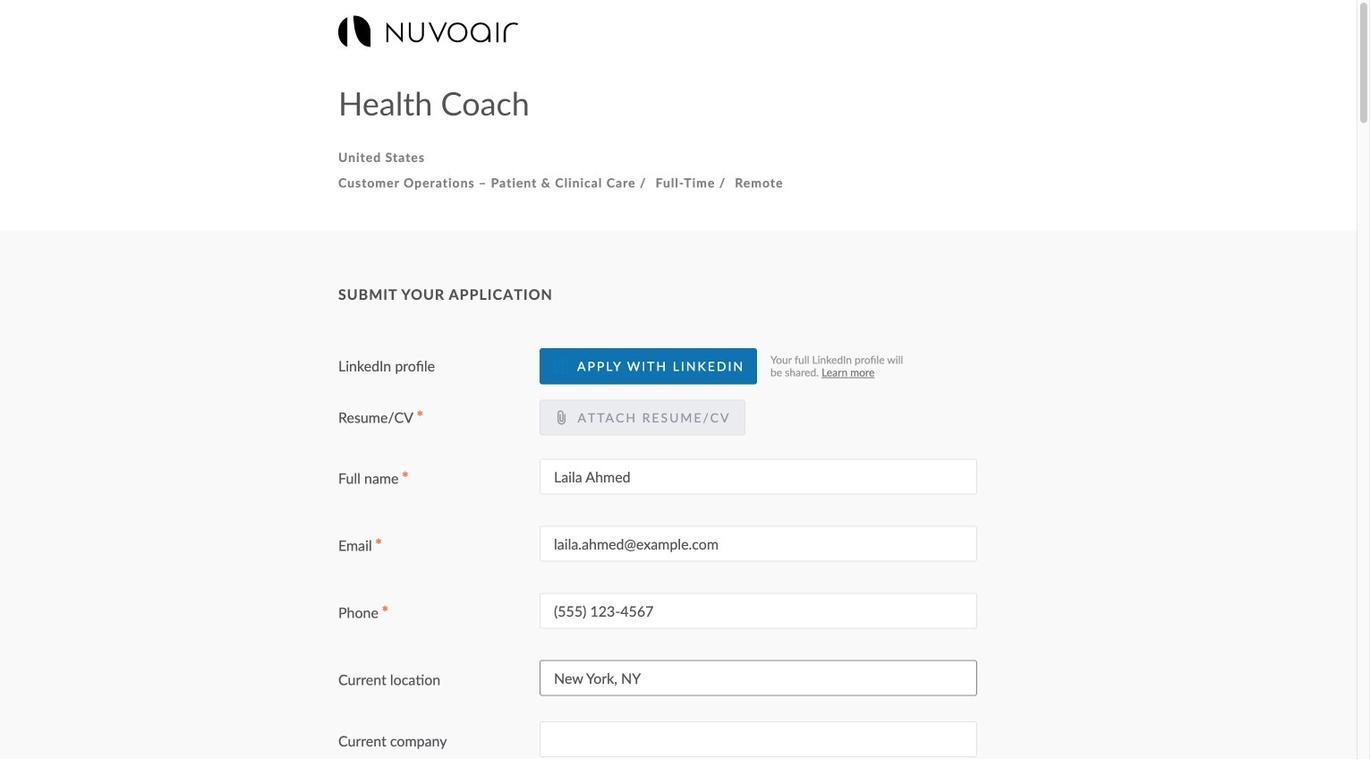 Task type: vqa. For each thing, say whether or not it's contained in the screenshot.
Type your response text box
no



Task type: locate. For each thing, give the bounding box(es) containing it.
None email field
[[540, 526, 978, 562]]

None text field
[[540, 593, 978, 629], [540, 722, 978, 758], [540, 593, 978, 629], [540, 722, 978, 758]]

nuvoair logo image
[[338, 16, 518, 47]]

None text field
[[540, 459, 978, 495], [540, 661, 978, 696], [540, 459, 978, 495], [540, 661, 978, 696]]

paperclip image
[[554, 411, 569, 425]]



